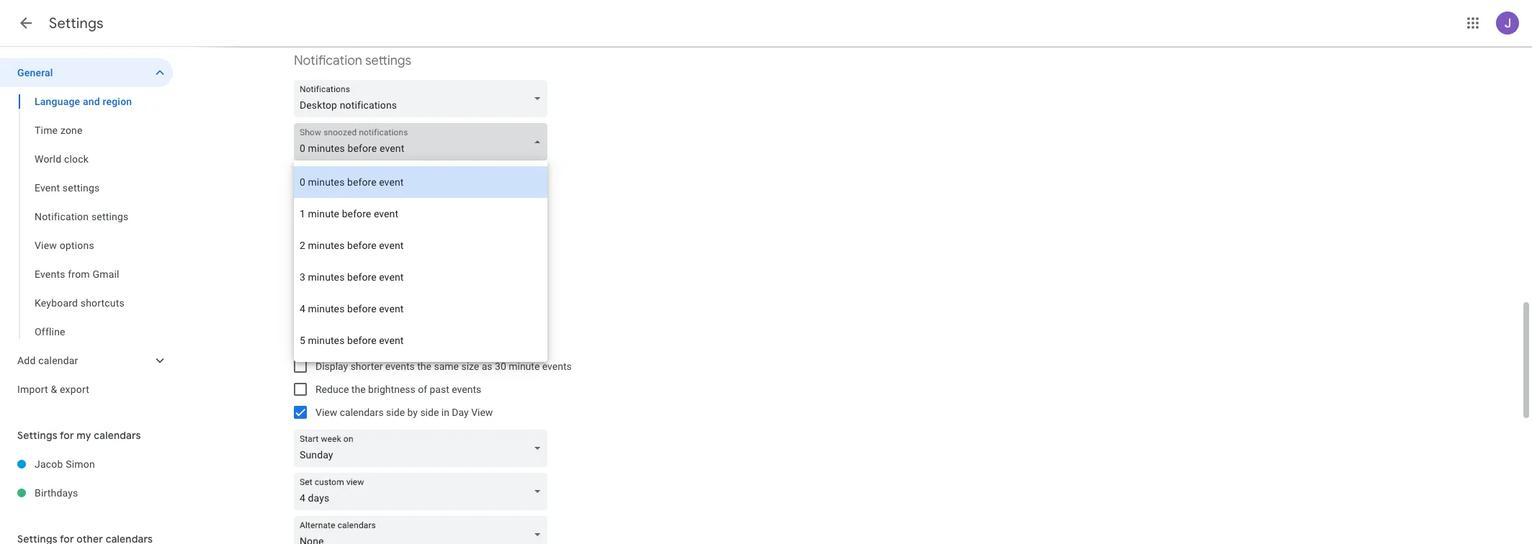 Task type: describe. For each thing, give the bounding box(es) containing it.
add calendar
[[17, 355, 78, 367]]

import
[[17, 384, 48, 396]]

event
[[35, 182, 60, 194]]

numbers
[[369, 338, 408, 349]]

shortcuts
[[81, 298, 125, 309]]

my
[[77, 429, 91, 442]]

zone
[[60, 125, 83, 136]]

export
[[60, 384, 89, 396]]

region
[[103, 96, 132, 107]]

notify
[[316, 195, 343, 207]]

&
[[51, 384, 57, 396]]

view calendars side by side in day view
[[316, 407, 493, 419]]

birthdays link
[[35, 479, 173, 508]]

add
[[17, 355, 36, 367]]

show for show declined events
[[316, 315, 341, 326]]

2 side from the left
[[420, 407, 439, 419]]

5 minutes before event option
[[294, 325, 548, 357]]

view down the reduce
[[316, 407, 337, 419]]

birthdays tree item
[[0, 479, 173, 508]]

play
[[316, 172, 335, 184]]

1 vertical spatial options
[[325, 262, 369, 278]]

general
[[17, 67, 53, 79]]

display shorter events the same size as 30 minute events
[[316, 361, 572, 373]]

events up reduce the brightness of past events
[[385, 361, 415, 373]]

time
[[35, 125, 58, 136]]

settings for settings for my calendars
[[17, 429, 57, 442]]

events from gmail
[[35, 269, 119, 280]]

settings for my calendars
[[17, 429, 141, 442]]

display
[[316, 361, 348, 373]]

and
[[83, 96, 100, 107]]

sounds
[[390, 172, 423, 184]]

declined
[[343, 315, 381, 326]]

day
[[452, 407, 469, 419]]

show snoozed notifications list box
[[294, 161, 548, 362]]

events up numbers
[[383, 315, 413, 326]]

0 horizontal spatial the
[[352, 384, 366, 396]]

settings heading
[[49, 14, 104, 32]]

notification
[[337, 172, 388, 184]]

2 vertical spatial settings
[[91, 211, 129, 223]]

reduce
[[316, 384, 349, 396]]

0 vertical spatial notification
[[294, 53, 362, 69]]

offline
[[35, 326, 65, 338]]

from
[[68, 269, 90, 280]]

or
[[495, 195, 505, 207]]

if
[[383, 195, 389, 207]]

of
[[418, 384, 427, 396]]

group containing language and region
[[0, 87, 173, 347]]

view options inside group
[[35, 240, 94, 251]]

birthdays
[[35, 488, 78, 499]]

1 minute before event option
[[294, 198, 548, 230]]

language
[[35, 96, 80, 107]]

play notification sounds
[[316, 172, 423, 184]]

calendar
[[38, 355, 78, 367]]

import & export
[[17, 384, 89, 396]]

by
[[408, 407, 418, 419]]

weekends
[[343, 292, 388, 303]]

minute
[[509, 361, 540, 373]]

view right the "day"
[[471, 407, 493, 419]]

show week numbers
[[316, 338, 408, 349]]

1 horizontal spatial the
[[417, 361, 432, 373]]

clock
[[64, 153, 89, 165]]



Task type: vqa. For each thing, say whether or not it's contained in the screenshot.
shortcuts
yes



Task type: locate. For each thing, give the bounding box(es) containing it.
week
[[343, 338, 366, 349]]

responded
[[420, 195, 468, 207]]

me
[[345, 195, 359, 207]]

only
[[362, 195, 380, 207]]

show left weekends
[[316, 292, 341, 303]]

settings
[[49, 14, 104, 32], [17, 429, 57, 442]]

options up events from gmail
[[60, 240, 94, 251]]

language and region
[[35, 96, 132, 107]]

go back image
[[17, 14, 35, 32]]

shorter
[[351, 361, 383, 373]]

simon
[[66, 459, 95, 471]]

show up display on the bottom left
[[316, 338, 341, 349]]

show
[[316, 292, 341, 303], [316, 315, 341, 326], [316, 338, 341, 349]]

0 horizontal spatial calendars
[[94, 429, 141, 442]]

reduce the brightness of past events
[[316, 384, 482, 396]]

show weekends
[[316, 292, 388, 303]]

1 vertical spatial show
[[316, 315, 341, 326]]

settings for settings
[[49, 14, 104, 32]]

0 vertical spatial calendars
[[340, 407, 384, 419]]

1 show from the top
[[316, 292, 341, 303]]

1 vertical spatial notification settings
[[35, 211, 129, 223]]

events
[[383, 315, 413, 326], [385, 361, 415, 373], [542, 361, 572, 373], [452, 384, 482, 396]]

0 horizontal spatial view options
[[35, 240, 94, 251]]

3 show from the top
[[316, 338, 341, 349]]

0 horizontal spatial notification settings
[[35, 211, 129, 223]]

"maybe"
[[507, 195, 544, 207]]

view options
[[35, 240, 94, 251], [294, 262, 369, 278]]

1 vertical spatial settings
[[17, 429, 57, 442]]

gmail
[[93, 269, 119, 280]]

the down "shorter"
[[352, 384, 366, 396]]

events
[[35, 269, 65, 280]]

keyboard shortcuts
[[35, 298, 125, 309]]

1 vertical spatial the
[[352, 384, 366, 396]]

2 show from the top
[[316, 315, 341, 326]]

notification
[[294, 53, 362, 69], [35, 211, 89, 223]]

general tree item
[[0, 58, 173, 87]]

jacob
[[35, 459, 63, 471]]

settings right go back image
[[49, 14, 104, 32]]

1 vertical spatial view options
[[294, 262, 369, 278]]

notification settings inside group
[[35, 211, 129, 223]]

0 vertical spatial settings
[[49, 14, 104, 32]]

the left same
[[417, 361, 432, 373]]

0 horizontal spatial options
[[60, 240, 94, 251]]

notify me only if i have responded "yes" or "maybe"
[[316, 195, 544, 207]]

event settings
[[35, 182, 100, 194]]

jacob simon tree item
[[0, 450, 173, 479]]

1 horizontal spatial view options
[[294, 262, 369, 278]]

group
[[0, 87, 173, 347]]

1 vertical spatial settings
[[63, 182, 100, 194]]

0 vertical spatial the
[[417, 361, 432, 373]]

0 vertical spatial view options
[[35, 240, 94, 251]]

view up the show weekends
[[294, 262, 322, 278]]

events down "size" at the left
[[452, 384, 482, 396]]

2 vertical spatial show
[[316, 338, 341, 349]]

0 vertical spatial options
[[60, 240, 94, 251]]

settings for my calendars tree
[[0, 450, 173, 508]]

events right minute
[[542, 361, 572, 373]]

view
[[35, 240, 57, 251], [294, 262, 322, 278], [316, 407, 337, 419], [471, 407, 493, 419]]

time zone
[[35, 125, 83, 136]]

1 horizontal spatial side
[[420, 407, 439, 419]]

1 vertical spatial notification
[[35, 211, 89, 223]]

"yes"
[[470, 195, 493, 207]]

side left the in
[[420, 407, 439, 419]]

settings
[[365, 53, 411, 69], [63, 182, 100, 194], [91, 211, 129, 223]]

past
[[430, 384, 450, 396]]

view inside group
[[35, 240, 57, 251]]

1 horizontal spatial calendars
[[340, 407, 384, 419]]

1 side from the left
[[386, 407, 405, 419]]

1 horizontal spatial notification settings
[[294, 53, 411, 69]]

calendars right my
[[94, 429, 141, 442]]

world clock
[[35, 153, 89, 165]]

0 minutes before event option
[[294, 166, 548, 198]]

calendars
[[340, 407, 384, 419], [94, 429, 141, 442]]

i
[[391, 195, 394, 207]]

0 horizontal spatial notification
[[35, 211, 89, 223]]

the
[[417, 361, 432, 373], [352, 384, 366, 396]]

options inside group
[[60, 240, 94, 251]]

view options up the show weekends
[[294, 262, 369, 278]]

tree
[[0, 58, 173, 404]]

for
[[60, 429, 74, 442]]

same
[[434, 361, 459, 373]]

in
[[442, 407, 450, 419]]

notification inside group
[[35, 211, 89, 223]]

view options up events from gmail
[[35, 240, 94, 251]]

3 minutes before event option
[[294, 262, 548, 293]]

options
[[60, 240, 94, 251], [325, 262, 369, 278]]

have
[[396, 195, 418, 207]]

side left 'by'
[[386, 407, 405, 419]]

4 minutes before event option
[[294, 293, 548, 325]]

calendars down the reduce
[[340, 407, 384, 419]]

1 horizontal spatial options
[[325, 262, 369, 278]]

0 horizontal spatial side
[[386, 407, 405, 419]]

None field
[[294, 80, 553, 117], [294, 123, 553, 161], [294, 430, 553, 468], [294, 473, 553, 511], [294, 517, 553, 545], [294, 80, 553, 117], [294, 123, 553, 161], [294, 430, 553, 468], [294, 473, 553, 511], [294, 517, 553, 545]]

show for show week numbers
[[316, 338, 341, 349]]

show declined events
[[316, 315, 413, 326]]

size
[[461, 361, 479, 373]]

world
[[35, 153, 61, 165]]

view up events
[[35, 240, 57, 251]]

0 vertical spatial show
[[316, 292, 341, 303]]

2 minutes before event option
[[294, 230, 548, 262]]

side
[[386, 407, 405, 419], [420, 407, 439, 419]]

show for show weekends
[[316, 292, 341, 303]]

1 vertical spatial calendars
[[94, 429, 141, 442]]

settings left for
[[17, 429, 57, 442]]

notification settings
[[294, 53, 411, 69], [35, 211, 129, 223]]

0 vertical spatial settings
[[365, 53, 411, 69]]

0 vertical spatial notification settings
[[294, 53, 411, 69]]

jacob simon
[[35, 459, 95, 471]]

show down the show weekends
[[316, 315, 341, 326]]

1 horizontal spatial notification
[[294, 53, 362, 69]]

tree containing general
[[0, 58, 173, 404]]

brightness
[[368, 384, 416, 396]]

keyboard
[[35, 298, 78, 309]]

30
[[495, 361, 506, 373]]

options up the show weekends
[[325, 262, 369, 278]]

as
[[482, 361, 493, 373]]



